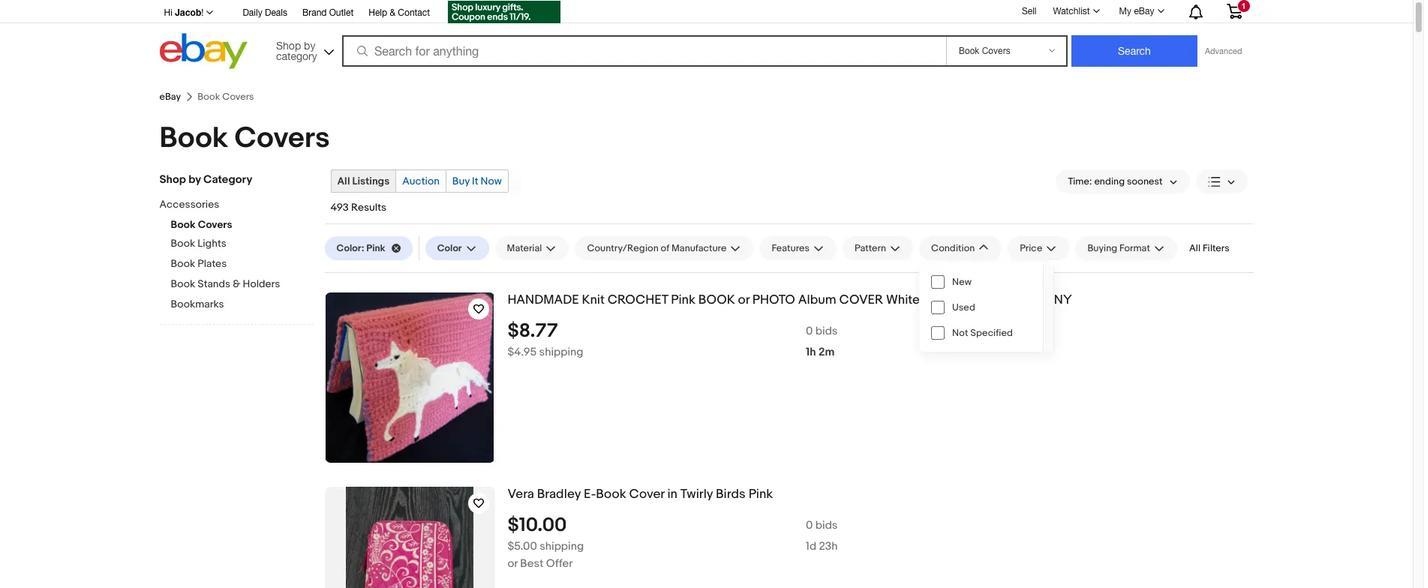 Task type: vqa. For each thing, say whether or not it's contained in the screenshot.
Hobby
no



Task type: describe. For each thing, give the bounding box(es) containing it.
covers inside the accessories book covers book lights book plates book stands & holders bookmarks
[[198, 218, 232, 231]]

deals
[[265, 8, 287, 18]]

accessories link
[[159, 198, 302, 212]]

493
[[331, 201, 349, 214]]

plates
[[198, 257, 227, 270]]

1h
[[806, 345, 816, 359]]

crochet
[[608, 293, 668, 308]]

sell
[[1022, 6, 1037, 16]]

shipping for $10.00
[[540, 540, 584, 554]]

photo
[[753, 293, 796, 308]]

new link
[[919, 269, 1043, 295]]

1 horizontal spatial covers
[[235, 121, 330, 156]]

brand outlet link
[[302, 5, 354, 22]]

1d
[[806, 540, 817, 554]]

tiffany
[[1023, 293, 1072, 308]]

by
[[188, 173, 201, 187]]

493 results
[[331, 201, 387, 214]]

now
[[481, 175, 502, 188]]

shop
[[159, 173, 186, 187]]

filters
[[1203, 242, 1230, 254]]

my ebay
[[1120, 6, 1155, 17]]

your shopping cart contains 1 item image
[[1226, 4, 1243, 19]]

results
[[351, 201, 387, 214]]

lights
[[198, 237, 227, 250]]

ebay link
[[159, 91, 181, 103]]

bradley
[[537, 487, 581, 502]]

help & contact link
[[369, 5, 430, 22]]

horse
[[985, 293, 1020, 308]]

vera bradley e-book cover in twirly birds pink image
[[346, 487, 474, 588]]

my ebay link
[[1111, 2, 1171, 20]]

daily deals
[[243, 8, 287, 18]]

not
[[952, 327, 969, 339]]

stands
[[198, 278, 230, 290]]

book
[[699, 293, 735, 308]]

book up by
[[159, 121, 228, 156]]

category
[[203, 173, 252, 187]]

0 bids $5.00 shipping
[[508, 518, 838, 554]]

book plates link
[[171, 257, 313, 272]]

knit
[[582, 293, 605, 308]]

handmade
[[508, 293, 579, 308]]

outlet
[[329, 8, 354, 18]]

book down accessories
[[171, 218, 196, 231]]

specified
[[971, 327, 1013, 339]]

2m
[[819, 345, 835, 359]]

condition
[[931, 242, 975, 254]]

not specified
[[952, 327, 1013, 339]]

all for all listings
[[337, 175, 350, 188]]

tap to watch item - handmade knit crochet pink book or photo album cover white unicorn horse tiffany image
[[468, 299, 489, 320]]

used
[[952, 302, 976, 314]]

twirly
[[681, 487, 713, 502]]

all for all filters
[[1190, 242, 1201, 254]]

23h
[[819, 540, 838, 554]]

tap to watch item - vera bradley e-book cover in twirly birds pink image
[[468, 493, 489, 514]]

all listings
[[337, 175, 390, 188]]

sell link
[[1015, 6, 1044, 16]]

book left the lights on the top of page
[[171, 237, 195, 250]]

it
[[472, 175, 478, 188]]

handmade knit crochet pink book or photo album cover white unicorn horse tiffany
[[508, 293, 1072, 308]]

book up the bookmarks
[[171, 278, 195, 290]]

account navigation
[[159, 0, 1254, 26]]

in
[[668, 487, 678, 502]]

offer
[[546, 557, 573, 571]]

& inside account navigation
[[390, 8, 396, 18]]

pink inside "link"
[[671, 293, 696, 308]]

0 vertical spatial pink
[[367, 242, 386, 254]]

auction link
[[397, 170, 446, 192]]

book lights link
[[171, 237, 313, 251]]

all listings link
[[331, 170, 396, 192]]

book covers
[[159, 121, 330, 156]]

vera bradley e-book cover in twirly birds pink link
[[508, 487, 1254, 503]]

handmade knit crochet pink book or photo album cover white unicorn horse tiffany link
[[508, 293, 1254, 308]]

vera bradley e-book cover in twirly birds pink
[[508, 487, 773, 502]]

my
[[1120, 6, 1132, 17]]

$5.00
[[508, 540, 537, 554]]

best
[[520, 557, 544, 571]]

listings
[[352, 175, 390, 188]]

or inside "link"
[[738, 293, 750, 308]]

auction
[[403, 175, 440, 188]]

all filters
[[1190, 242, 1230, 254]]

shipping for $8.77
[[539, 345, 584, 359]]

handmade knit crochet pink book or photo album cover white unicorn horse tiffany image
[[326, 293, 494, 463]]

watchlist
[[1053, 6, 1090, 17]]



Task type: locate. For each thing, give the bounding box(es) containing it.
& inside the accessories book covers book lights book plates book stands & holders bookmarks
[[233, 278, 240, 290]]

get the coupon image
[[448, 1, 561, 23]]

all
[[337, 175, 350, 188], [1190, 242, 1201, 254]]

pink
[[367, 242, 386, 254], [671, 293, 696, 308], [749, 487, 773, 502]]

shipping up offer
[[540, 540, 584, 554]]

0 vertical spatial shipping
[[539, 345, 584, 359]]

$8.77
[[508, 320, 558, 343]]

0 vertical spatial or
[[738, 293, 750, 308]]

watchlist link
[[1045, 2, 1107, 20]]

bookmarks link
[[171, 298, 313, 312]]

1 vertical spatial pink
[[671, 293, 696, 308]]

1 vertical spatial covers
[[198, 218, 232, 231]]

or
[[738, 293, 750, 308], [508, 557, 518, 571]]

book left cover
[[596, 487, 626, 502]]

shipping
[[539, 345, 584, 359], [540, 540, 584, 554]]

book stands & holders link
[[171, 278, 313, 292]]

book inside 'link'
[[596, 487, 626, 502]]

color: pink link
[[325, 236, 413, 260]]

color:
[[337, 242, 364, 254]]

1 horizontal spatial all
[[1190, 242, 1201, 254]]

2 horizontal spatial pink
[[749, 487, 773, 502]]

& down "book plates" link
[[233, 278, 240, 290]]

book left plates
[[171, 257, 195, 270]]

0 horizontal spatial ebay
[[159, 91, 181, 103]]

accessories
[[159, 198, 219, 211]]

buy
[[452, 175, 470, 188]]

1 bids from the top
[[816, 324, 838, 338]]

0 inside 0 bids $4.95 shipping
[[806, 324, 813, 338]]

color: pink
[[337, 242, 386, 254]]

ebay
[[1134, 6, 1155, 17], [159, 91, 181, 103]]

holders
[[243, 278, 280, 290]]

0 for $8.77
[[806, 324, 813, 338]]

brand
[[302, 8, 327, 18]]

covers up the lights on the top of page
[[198, 218, 232, 231]]

all filters button
[[1184, 236, 1236, 260]]

accessories book covers book lights book plates book stands & holders bookmarks
[[159, 198, 280, 311]]

all inside button
[[1190, 242, 1201, 254]]

0 vertical spatial 0
[[806, 324, 813, 338]]

daily
[[243, 8, 262, 18]]

all left 'filters'
[[1190, 242, 1201, 254]]

1 vertical spatial shipping
[[540, 540, 584, 554]]

shipping inside 0 bids $5.00 shipping
[[540, 540, 584, 554]]

not specified link
[[919, 320, 1043, 346]]

advanced link
[[1198, 36, 1250, 66]]

unicorn
[[923, 293, 982, 308]]

bids for $10.00
[[816, 518, 838, 533]]

bookmarks
[[171, 298, 224, 311]]

1 vertical spatial &
[[233, 278, 240, 290]]

1 horizontal spatial &
[[390, 8, 396, 18]]

0 vertical spatial &
[[390, 8, 396, 18]]

0 vertical spatial ebay
[[1134, 6, 1155, 17]]

album
[[798, 293, 837, 308]]

advanced
[[1205, 47, 1243, 56]]

0 inside 0 bids $5.00 shipping
[[806, 518, 813, 533]]

all inside 'link'
[[337, 175, 350, 188]]

0 horizontal spatial pink
[[367, 242, 386, 254]]

0 vertical spatial bids
[[816, 324, 838, 338]]

0 for $10.00
[[806, 518, 813, 533]]

2 vertical spatial pink
[[749, 487, 773, 502]]

0 vertical spatial all
[[337, 175, 350, 188]]

or inside 1d 23h or best offer
[[508, 557, 518, 571]]

new
[[952, 276, 972, 288]]

birds
[[716, 487, 746, 502]]

condition button
[[919, 236, 1002, 260]]

brand outlet
[[302, 8, 354, 18]]

0 horizontal spatial all
[[337, 175, 350, 188]]

buy it now link
[[446, 170, 508, 192]]

pink right color:
[[367, 242, 386, 254]]

None submit
[[1072, 35, 1198, 67]]

2 bids from the top
[[816, 518, 838, 533]]

0 horizontal spatial &
[[233, 278, 240, 290]]

1h 2m
[[806, 345, 835, 359]]

& right the help
[[390, 8, 396, 18]]

0
[[806, 324, 813, 338], [806, 518, 813, 533]]

contact
[[398, 8, 430, 18]]

shipping inside 0 bids $4.95 shipping
[[539, 345, 584, 359]]

0 bids $4.95 shipping
[[508, 324, 838, 359]]

vera
[[508, 487, 534, 502]]

1 vertical spatial 0
[[806, 518, 813, 533]]

bids for $8.77
[[816, 324, 838, 338]]

bids inside 0 bids $5.00 shipping
[[816, 518, 838, 533]]

shipping down $8.77
[[539, 345, 584, 359]]

0 up 1h
[[806, 324, 813, 338]]

1 vertical spatial bids
[[816, 518, 838, 533]]

covers up category
[[235, 121, 330, 156]]

covers
[[235, 121, 330, 156], [198, 218, 232, 231]]

bids up 23h
[[816, 518, 838, 533]]

banner
[[159, 0, 1254, 73]]

help & contact
[[369, 8, 430, 18]]

pink left book
[[671, 293, 696, 308]]

0 vertical spatial covers
[[235, 121, 330, 156]]

bids up '2m'
[[816, 324, 838, 338]]

2 0 from the top
[[806, 518, 813, 533]]

used link
[[919, 295, 1043, 320]]

pink inside 'link'
[[749, 487, 773, 502]]

1 horizontal spatial ebay
[[1134, 6, 1155, 17]]

1 vertical spatial ebay
[[159, 91, 181, 103]]

e-
[[584, 487, 596, 502]]

0 up "1d" at the bottom right of page
[[806, 518, 813, 533]]

1 horizontal spatial pink
[[671, 293, 696, 308]]

1 0 from the top
[[806, 324, 813, 338]]

cover
[[629, 487, 665, 502]]

ebay inside my ebay link
[[1134, 6, 1155, 17]]

1 vertical spatial all
[[1190, 242, 1201, 254]]

$4.95
[[508, 345, 537, 359]]

or left best
[[508, 557, 518, 571]]

or right book
[[738, 293, 750, 308]]

&
[[390, 8, 396, 18], [233, 278, 240, 290]]

1d 23h or best offer
[[508, 540, 838, 571]]

shop by category
[[159, 173, 252, 187]]

1 vertical spatial or
[[508, 557, 518, 571]]

daily deals link
[[243, 5, 287, 22]]

$10.00
[[508, 514, 567, 537]]

buy it now
[[452, 175, 502, 188]]

white
[[886, 293, 920, 308]]

bids inside 0 bids $4.95 shipping
[[816, 324, 838, 338]]

help
[[369, 8, 387, 18]]

all up 493
[[337, 175, 350, 188]]

bids
[[816, 324, 838, 338], [816, 518, 838, 533]]

0 horizontal spatial or
[[508, 557, 518, 571]]

0 horizontal spatial covers
[[198, 218, 232, 231]]

banner containing sell
[[159, 0, 1254, 73]]

1 horizontal spatial or
[[738, 293, 750, 308]]

cover
[[840, 293, 884, 308]]

pink right the birds
[[749, 487, 773, 502]]



